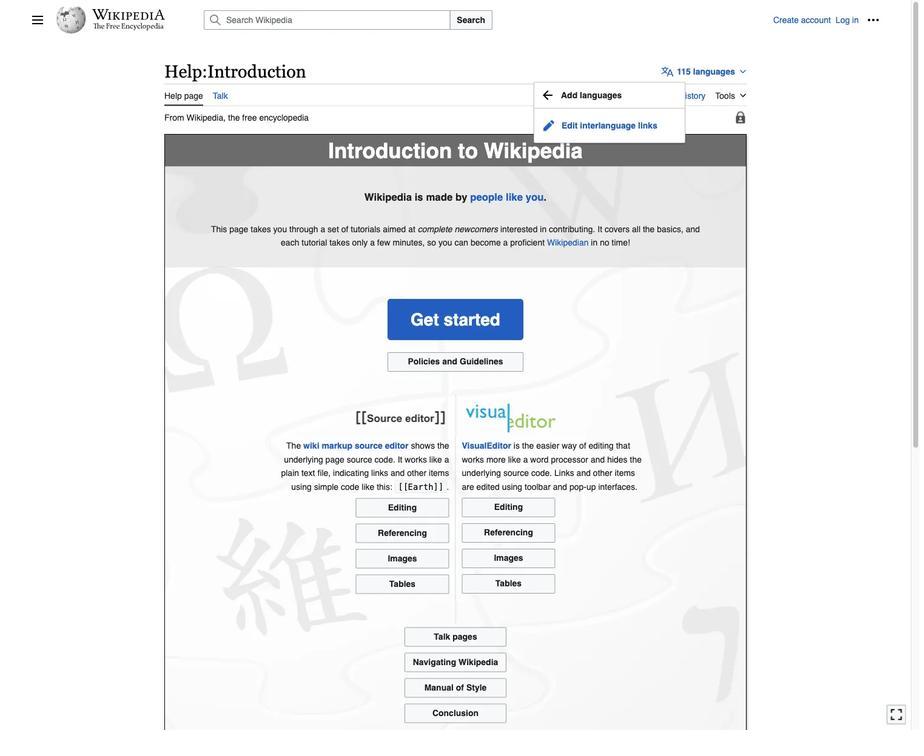 Task type: vqa. For each thing, say whether or not it's contained in the screenshot.
the view within the View history link
yes



Task type: describe. For each thing, give the bounding box(es) containing it.
account
[[802, 15, 831, 25]]

view for view history
[[660, 91, 679, 101]]

help : introduction
[[164, 61, 306, 81]]

and down links
[[553, 482, 568, 492]]

0 vertical spatial you
[[526, 191, 544, 203]]

from
[[164, 113, 184, 122]]

other inside is the easier way of editing that works more like a word processor and hides the underlying source code. links and other items are edited using toolbar and pop-up interfaces.
[[593, 469, 613, 478]]

manual
[[425, 683, 454, 693]]

referencing link for left tables link
[[356, 524, 449, 543]]

works for other
[[405, 455, 427, 465]]

the up the word
[[522, 441, 534, 451]]

this
[[211, 224, 227, 234]]

that
[[616, 441, 631, 451]]

visualeditor
[[462, 441, 512, 451]]

and inside interested in contributing. it covers all the basics, and each tutorial takes only a few minutes, so you can become a proficient
[[686, 224, 700, 234]]

through
[[290, 224, 318, 234]]

language progressive image
[[662, 65, 674, 78]]

is inside is the easier way of editing that works more like a word processor and hides the underlying source code. links and other items are edited using toolbar and pop-up interfaces.
[[514, 441, 520, 451]]

wikipedia image
[[92, 9, 165, 20]]

a inside shows the underlying page source code. it works like a plain text file, indicating links and other items using simple code like this:
[[445, 455, 449, 465]]

proficient
[[511, 238, 545, 248]]

it inside interested in contributing. it covers all the basics, and each tutorial takes only a few minutes, so you can become a proficient
[[598, 224, 603, 234]]

complete
[[418, 224, 452, 234]]

0 horizontal spatial takes
[[251, 224, 271, 234]]

code. inside shows the underlying page source code. it works like a plain text file, indicating links and other items using simple code like this:
[[375, 455, 396, 465]]

editing link for referencing link for right tables link
[[462, 498, 556, 518]]

2 vertical spatial of
[[456, 683, 464, 693]]

text
[[302, 469, 315, 478]]

edit interlanguage links button
[[540, 116, 662, 135]]

editing
[[589, 441, 614, 451]]

talk for talk pages
[[434, 632, 451, 642]]

referencing link for right tables link
[[462, 524, 556, 543]]

view history link
[[660, 84, 706, 105]]

become
[[471, 238, 501, 248]]

are
[[462, 482, 474, 492]]

editing link for left tables link's referencing link
[[356, 498, 449, 518]]

page inside shows the underlying page source code. it works like a plain text file, indicating links and other items using simple code like this:
[[326, 455, 345, 465]]

create account link
[[774, 15, 831, 25]]

tools
[[716, 91, 736, 101]]

introduction to wikipedia
[[328, 138, 583, 163]]

wikipedian in no time!
[[547, 238, 631, 248]]

only
[[352, 238, 368, 248]]

started
[[444, 310, 501, 330]]

read link
[[575, 84, 595, 106]]

and inside shows the underlying page source code. it works like a plain text file, indicating links and other items using simple code like this:
[[391, 469, 405, 478]]

and up pop-
[[577, 469, 591, 478]]

wiki
[[303, 441, 320, 451]]

editing for referencing link for right tables link
[[494, 502, 523, 512]]

links inside shows the underlying page source code. it works like a plain text file, indicating links and other items using simple code like this:
[[371, 469, 388, 478]]

shows the underlying page source code. it works like a plain text file, indicating links and other items using simple code like this:
[[281, 441, 449, 492]]

toolbar
[[525, 482, 551, 492]]

interested
[[501, 224, 538, 234]]

search button
[[450, 10, 493, 30]]

tutorials
[[351, 224, 381, 234]]

and right policies
[[443, 357, 458, 367]]

1 vertical spatial introduction
[[328, 138, 452, 163]]

policies and guidelines link
[[388, 353, 524, 372]]

a left few
[[370, 238, 375, 248]]

at
[[409, 224, 416, 234]]

newcomers
[[455, 224, 498, 234]]

all
[[632, 224, 641, 234]]

editor
[[385, 441, 409, 451]]

more
[[487, 455, 506, 465]]

policies
[[408, 357, 440, 367]]

like inside is the easier way of editing that works more like a word processor and hides the underlying source code. links and other items are edited using toolbar and pop-up interfaces.
[[508, 455, 521, 465]]

items inside shows the underlying page source code. it works like a plain text file, indicating links and other items using simple code like this:
[[429, 469, 449, 478]]

read
[[575, 91, 595, 101]]

get started
[[411, 310, 501, 330]]

add
[[561, 90, 578, 100]]

create account log in
[[774, 15, 859, 25]]

help for help : introduction
[[164, 61, 202, 81]]

from wikipedia, the free encyclopedia
[[164, 113, 309, 122]]

create
[[774, 15, 799, 25]]

editing for left tables link's referencing link
[[388, 503, 417, 512]]

1 horizontal spatial tables
[[496, 579, 522, 589]]

the wiki markup source editor
[[286, 441, 409, 451]]

using inside shows the underlying page source code. it works like a plain text file, indicating links and other items using simple code like this:
[[292, 482, 312, 492]]

basics,
[[657, 224, 684, 234]]

help:wikitext image
[[352, 401, 449, 435]]

made
[[426, 191, 453, 203]]

get
[[411, 310, 439, 330]]

items inside is the easier way of editing that works more like a word processor and hides the underlying source code. links and other items are edited using toolbar and pop-up interfaces.
[[615, 469, 636, 478]]

conclusion
[[433, 708, 479, 718]]

encyclopedia
[[259, 113, 309, 122]]

wikipedian
[[547, 238, 589, 248]]

navigating wikipedia link
[[405, 653, 507, 673]]

is the easier way of editing that works more like a word processor and hides the underlying source code. links and other items are edited using toolbar and pop-up interfaces.
[[462, 441, 642, 492]]

plain
[[281, 469, 299, 478]]

up
[[587, 482, 596, 492]]

talk pages link
[[405, 628, 507, 647]]

wikipedia is made by people like you .
[[365, 191, 547, 203]]

view source
[[605, 91, 651, 101]]

minutes,
[[393, 238, 425, 248]]

talk link
[[213, 84, 228, 105]]

code. inside is the easier way of editing that works more like a word processor and hides the underlying source code. links and other items are edited using toolbar and pop-up interfaces.
[[532, 469, 552, 478]]

help page link
[[164, 84, 203, 106]]

1 horizontal spatial tables link
[[462, 575, 556, 594]]

markup
[[322, 441, 353, 451]]

works for underlying
[[462, 455, 484, 465]]

0 vertical spatial of
[[342, 224, 349, 234]]

talk for talk
[[213, 91, 228, 101]]

by
[[456, 191, 468, 203]]

can
[[455, 238, 469, 248]]

a left set
[[321, 224, 325, 234]]

easier
[[537, 441, 560, 451]]

1 horizontal spatial images
[[494, 553, 524, 563]]

and down editing
[[591, 455, 605, 465]]

115
[[677, 67, 691, 76]]

interfaces.
[[599, 482, 638, 492]]

in for wikipedian in no time!
[[591, 238, 598, 248]]

view source link
[[605, 84, 651, 105]]

so
[[427, 238, 436, 248]]

pages
[[453, 632, 477, 642]]

few
[[377, 238, 391, 248]]

policies and guidelines
[[408, 357, 503, 367]]

simple
[[314, 482, 339, 492]]

tutorial
[[302, 238, 327, 248]]



Task type: locate. For each thing, give the bounding box(es) containing it.
0 horizontal spatial code.
[[375, 455, 396, 465]]

it
[[598, 224, 603, 234], [398, 455, 403, 465]]

page right this
[[230, 224, 248, 234]]

like down shows
[[430, 455, 442, 465]]

referencing for right tables link
[[484, 528, 533, 538]]

images link for right tables link
[[462, 549, 556, 569]]

in right log
[[853, 15, 859, 25]]

0 vertical spatial links
[[638, 121, 658, 130]]

0 horizontal spatial editing link
[[356, 498, 449, 518]]

fullscreen image
[[891, 709, 903, 721]]

wikipedia:visualeditor/user guide image
[[462, 401, 559, 435]]

links
[[555, 469, 575, 478]]

navigating wikipedia
[[413, 657, 498, 667]]

history
[[681, 91, 706, 101]]

of right set
[[342, 224, 349, 234]]

referencing link
[[462, 524, 556, 543], [356, 524, 449, 543]]

1 horizontal spatial links
[[638, 121, 658, 130]]

1 horizontal spatial editing
[[494, 502, 523, 512]]

images link
[[462, 549, 556, 569], [356, 549, 449, 569]]

referencing down edited
[[484, 528, 533, 538]]

editing
[[494, 502, 523, 512], [388, 503, 417, 512]]

underlying up text at the left
[[284, 455, 323, 465]]

add languages
[[561, 90, 622, 100]]

1 horizontal spatial languages
[[694, 67, 736, 76]]

1 horizontal spatial using
[[502, 482, 523, 492]]

the inside shows the underlying page source code. it works like a plain text file, indicating links and other items using simple code like this:
[[438, 441, 449, 451]]

1 horizontal spatial images link
[[462, 549, 556, 569]]

works
[[405, 455, 427, 465], [462, 455, 484, 465]]

2 vertical spatial page
[[326, 455, 345, 465]]

to
[[458, 138, 478, 163]]

0 horizontal spatial of
[[342, 224, 349, 234]]

1 view from the left
[[605, 91, 623, 101]]

1 horizontal spatial other
[[593, 469, 613, 478]]

0 vertical spatial page
[[184, 91, 203, 101]]

0 horizontal spatial editing
[[388, 503, 417, 512]]

page for this
[[230, 224, 248, 234]]

1 vertical spatial page
[[230, 224, 248, 234]]

1 horizontal spatial talk
[[434, 632, 451, 642]]

0 horizontal spatial underlying
[[284, 455, 323, 465]]

2 help from the top
[[164, 91, 182, 101]]

editing link down edited
[[462, 498, 556, 518]]

log in link
[[836, 15, 859, 25]]

of inside is the easier way of editing that works more like a word processor and hides the underlying source code. links and other items are edited using toolbar and pop-up interfaces.
[[580, 441, 587, 451]]

shows
[[411, 441, 435, 451]]

1 vertical spatial links
[[371, 469, 388, 478]]

in inside interested in contributing. it covers all the basics, and each tutorial takes only a few minutes, so you can become a proficient
[[540, 224, 547, 234]]

manual of style link
[[405, 679, 507, 698]]

. inside "[[earth]] ."
[[447, 482, 449, 492]]

pop-
[[570, 482, 587, 492]]

wikipedia
[[484, 138, 583, 163], [365, 191, 412, 203], [459, 657, 498, 667]]

0 vertical spatial takes
[[251, 224, 271, 234]]

works inside shows the underlying page source code. it works like a plain text file, indicating links and other items using simple code like this:
[[405, 455, 427, 465]]

[[earth]]
[[398, 482, 444, 492]]

help up from on the left of page
[[164, 91, 182, 101]]

0 vertical spatial wikipedia
[[484, 138, 583, 163]]

editing link down this:
[[356, 498, 449, 518]]

the right "hides"
[[630, 455, 642, 465]]

and right basics,
[[686, 224, 700, 234]]

0 horizontal spatial talk
[[213, 91, 228, 101]]

page up the wikipedia,
[[184, 91, 203, 101]]

1 horizontal spatial editing link
[[462, 498, 556, 518]]

code
[[341, 482, 360, 492]]

1 help from the top
[[164, 61, 202, 81]]

the right all
[[643, 224, 655, 234]]

1 horizontal spatial it
[[598, 224, 603, 234]]

wikipedia up 'style'
[[459, 657, 498, 667]]

other up [[earth]]
[[407, 469, 427, 478]]

contributing.
[[549, 224, 596, 234]]

interested in contributing. it covers all the basics, and each tutorial takes only a few minutes, so you can become a proficient
[[281, 224, 700, 248]]

2 items from the left
[[615, 469, 636, 478]]

conclusion link
[[405, 704, 507, 724]]

0 horizontal spatial is
[[415, 191, 423, 203]]

a inside is the easier way of editing that works more like a word processor and hides the underlying source code. links and other items are edited using toolbar and pop-up interfaces.
[[524, 455, 528, 465]]

1 horizontal spatial works
[[462, 455, 484, 465]]

page semi-protected image
[[735, 111, 747, 123]]

0 vertical spatial it
[[598, 224, 603, 234]]

[[earth]] .
[[398, 482, 449, 492]]

it inside shows the underlying page source code. it works like a plain text file, indicating links and other items using simple code like this:
[[398, 455, 403, 465]]

0 horizontal spatial links
[[371, 469, 388, 478]]

log in and more options image
[[868, 14, 880, 26]]

other inside shows the underlying page source code. it works like a plain text file, indicating links and other items using simple code like this:
[[407, 469, 427, 478]]

in
[[853, 15, 859, 25], [540, 224, 547, 234], [591, 238, 598, 248]]

is down wikipedia:visualeditor/user guide image
[[514, 441, 520, 451]]

works down shows
[[405, 455, 427, 465]]

1 horizontal spatial in
[[591, 238, 598, 248]]

1 vertical spatial help
[[164, 91, 182, 101]]

1 vertical spatial underlying
[[462, 469, 501, 478]]

log
[[836, 15, 850, 25]]

items up "[[earth]] ."
[[429, 469, 449, 478]]

1 vertical spatial in
[[540, 224, 547, 234]]

source up edit interlanguage links
[[625, 91, 651, 101]]

it up the no
[[598, 224, 603, 234]]

wikipedia down edit icon
[[484, 138, 583, 163]]

2 view from the left
[[660, 91, 679, 101]]

links up this:
[[371, 469, 388, 478]]

edit
[[562, 121, 578, 130]]

0 horizontal spatial tables
[[390, 579, 416, 589]]

processor
[[551, 455, 589, 465]]

2 using from the left
[[502, 482, 523, 492]]

of
[[342, 224, 349, 234], [580, 441, 587, 451], [456, 683, 464, 693]]

of right way
[[580, 441, 587, 451]]

search
[[457, 15, 486, 25]]

source inside shows the underlying page source code. it works like a plain text file, indicating links and other items using simple code like this:
[[347, 455, 372, 465]]

other up up
[[593, 469, 613, 478]]

edited
[[477, 482, 500, 492]]

takes
[[251, 224, 271, 234], [330, 238, 350, 248]]

items
[[429, 469, 449, 478], [615, 469, 636, 478]]

the
[[286, 441, 301, 451]]

1 horizontal spatial code.
[[532, 469, 552, 478]]

referencing for left tables link
[[378, 528, 427, 538]]

0 vertical spatial underlying
[[284, 455, 323, 465]]

links down view source
[[638, 121, 658, 130]]

1 horizontal spatial introduction
[[328, 138, 452, 163]]

like left this:
[[362, 482, 375, 492]]

set
[[328, 224, 339, 234]]

Search Wikipedia search field
[[204, 10, 451, 30]]

0 vertical spatial introduction
[[208, 61, 306, 81]]

2 horizontal spatial in
[[853, 15, 859, 25]]

view inside view source link
[[605, 91, 623, 101]]

1 horizontal spatial items
[[615, 469, 636, 478]]

view history
[[660, 91, 706, 101]]

code. down the editor
[[375, 455, 396, 465]]

menu image
[[32, 14, 44, 26]]

underlying up edited
[[462, 469, 501, 478]]

takes right this
[[251, 224, 271, 234]]

1 items from the left
[[429, 469, 449, 478]]

talk pages
[[434, 632, 477, 642]]

0 horizontal spatial languages
[[580, 90, 622, 100]]

0 horizontal spatial works
[[405, 455, 427, 465]]

source inside is the easier way of editing that works more like a word processor and hides the underlying source code. links and other items are edited using toolbar and pop-up interfaces.
[[504, 469, 529, 478]]

links
[[638, 121, 658, 130], [371, 469, 388, 478]]

works down visualeditor link
[[462, 455, 484, 465]]

. up 'proficient'
[[544, 191, 547, 203]]

1 other from the left
[[407, 469, 427, 478]]

1 vertical spatial talk
[[434, 632, 451, 642]]

1 horizontal spatial underlying
[[462, 469, 501, 478]]

this page takes you through a set of tutorials aimed at complete newcomers
[[211, 224, 498, 234]]

takes down set
[[330, 238, 350, 248]]

2 other from the left
[[593, 469, 613, 478]]

like
[[506, 191, 523, 203], [430, 455, 442, 465], [508, 455, 521, 465], [362, 482, 375, 492]]

view right read
[[605, 91, 623, 101]]

0 horizontal spatial items
[[429, 469, 449, 478]]

this:
[[377, 482, 393, 492]]

1 vertical spatial you
[[273, 224, 287, 234]]

the left free
[[228, 113, 240, 122]]

introduction
[[208, 61, 306, 81], [328, 138, 452, 163]]

you inside interested in contributing. it covers all the basics, and each tutorial takes only a few minutes, so you can become a proficient
[[439, 238, 452, 248]]

guidelines
[[460, 357, 503, 367]]

0 horizontal spatial images link
[[356, 549, 449, 569]]

2 works from the left
[[462, 455, 484, 465]]

like right "more"
[[508, 455, 521, 465]]

and
[[686, 224, 700, 234], [443, 357, 458, 367], [591, 455, 605, 465], [391, 469, 405, 478], [577, 469, 591, 478], [553, 482, 568, 492]]

0 horizontal spatial introduction
[[208, 61, 306, 81]]

1 vertical spatial it
[[398, 455, 403, 465]]

you right so in the left top of the page
[[439, 238, 452, 248]]

links inside edit interlanguage links button
[[638, 121, 658, 130]]

1 horizontal spatial takes
[[330, 238, 350, 248]]

0 horizontal spatial page
[[184, 91, 203, 101]]

using inside is the easier way of editing that works more like a word processor and hides the underlying source code. links and other items are edited using toolbar and pop-up interfaces.
[[502, 482, 523, 492]]

a down the interested
[[503, 238, 508, 248]]

file,
[[318, 469, 331, 478]]

1 vertical spatial code.
[[532, 469, 552, 478]]

view left history
[[660, 91, 679, 101]]

the free encyclopedia image
[[93, 23, 164, 31]]

1 using from the left
[[292, 482, 312, 492]]

page down markup
[[326, 455, 345, 465]]

referencing link down this:
[[356, 524, 449, 543]]

using down text at the left
[[292, 482, 312, 492]]

2 vertical spatial wikipedia
[[459, 657, 498, 667]]

page inside help page link
[[184, 91, 203, 101]]

and up this:
[[391, 469, 405, 478]]

source down wiki markup source editor link
[[347, 455, 372, 465]]

the inside interested in contributing. it covers all the basics, and each tutorial takes only a few minutes, so you can become a proficient
[[643, 224, 655, 234]]

2 vertical spatial you
[[439, 238, 452, 248]]

tables
[[496, 579, 522, 589], [390, 579, 416, 589]]

2 horizontal spatial you
[[526, 191, 544, 203]]

view
[[605, 91, 623, 101], [660, 91, 679, 101]]

0 vertical spatial talk
[[213, 91, 228, 101]]

get started link
[[388, 299, 524, 341]]

you up each
[[273, 224, 287, 234]]

time!
[[612, 238, 631, 248]]

0 horizontal spatial other
[[407, 469, 427, 478]]

is left made
[[415, 191, 423, 203]]

0 horizontal spatial you
[[273, 224, 287, 234]]

covers
[[605, 224, 630, 234]]

2 vertical spatial in
[[591, 238, 598, 248]]

languages inside introduction to wikipedia main content
[[694, 67, 736, 76]]

items up interfaces. at bottom
[[615, 469, 636, 478]]

0 horizontal spatial images
[[388, 554, 417, 563]]

1 vertical spatial wikipedia
[[365, 191, 412, 203]]

a left the word
[[524, 455, 528, 465]]

source left the editor
[[355, 441, 383, 451]]

interlanguage
[[580, 121, 636, 130]]

1 horizontal spatial .
[[544, 191, 547, 203]]

editing down edited
[[494, 502, 523, 512]]

code. down the word
[[532, 469, 552, 478]]

Search search field
[[189, 10, 774, 30]]

underlying
[[284, 455, 323, 465], [462, 469, 501, 478]]

1 vertical spatial languages
[[580, 90, 622, 100]]

0 vertical spatial .
[[544, 191, 547, 203]]

help page
[[164, 91, 203, 101]]

using right edited
[[502, 482, 523, 492]]

edit image
[[543, 116, 555, 135]]

underlying inside is the easier way of editing that works more like a word processor and hides the underlying source code. links and other items are edited using toolbar and pop-up interfaces.
[[462, 469, 501, 478]]

view inside view history link
[[660, 91, 679, 101]]

0 horizontal spatial it
[[398, 455, 403, 465]]

0 horizontal spatial using
[[292, 482, 312, 492]]

2 horizontal spatial page
[[326, 455, 345, 465]]

help
[[164, 61, 202, 81], [164, 91, 182, 101]]

introduction to wikipedia main content
[[160, 55, 754, 731]]

2 horizontal spatial of
[[580, 441, 587, 451]]

in for interested in contributing. it covers all the basics, and each tutorial takes only a few minutes, so you can become a proficient
[[540, 224, 547, 234]]

wiki markup source editor link
[[303, 441, 409, 451]]

page for help
[[184, 91, 203, 101]]

navigating
[[413, 657, 457, 667]]

1 horizontal spatial you
[[439, 238, 452, 248]]

like right people
[[506, 191, 523, 203]]

editing down this:
[[388, 503, 417, 512]]

personal tools navigation
[[774, 10, 884, 30]]

languages for 115 languages
[[694, 67, 736, 76]]

languages for add languages
[[580, 90, 622, 100]]

visualeditor link
[[462, 441, 512, 451]]

takes inside interested in contributing. it covers all the basics, and each tutorial takes only a few minutes, so you can become a proficient
[[330, 238, 350, 248]]

1 horizontal spatial page
[[230, 224, 248, 234]]

wikipedia inside 'link'
[[459, 657, 498, 667]]

1 horizontal spatial is
[[514, 441, 520, 451]]

. left are
[[447, 482, 449, 492]]

it down the editor
[[398, 455, 403, 465]]

way
[[562, 441, 577, 451]]

0 vertical spatial is
[[415, 191, 423, 203]]

source down "more"
[[504, 469, 529, 478]]

0 horizontal spatial referencing link
[[356, 524, 449, 543]]

:
[[202, 61, 208, 81]]

a up "[[earth]] ."
[[445, 455, 449, 465]]

wikipedia up aimed
[[365, 191, 412, 203]]

talk up the wikipedia,
[[213, 91, 228, 101]]

1 works from the left
[[405, 455, 427, 465]]

in left the no
[[591, 238, 598, 248]]

1 horizontal spatial referencing link
[[462, 524, 556, 543]]

1 horizontal spatial view
[[660, 91, 679, 101]]

0 vertical spatial languages
[[694, 67, 736, 76]]

underlying inside shows the underlying page source code. it works like a plain text file, indicating links and other items using simple code like this:
[[284, 455, 323, 465]]

1 vertical spatial of
[[580, 441, 587, 451]]

0 vertical spatial code.
[[375, 455, 396, 465]]

hides
[[608, 455, 628, 465]]

0 horizontal spatial in
[[540, 224, 547, 234]]

0 vertical spatial in
[[853, 15, 859, 25]]

people
[[470, 191, 503, 203]]

1 horizontal spatial of
[[456, 683, 464, 693]]

images link for left tables link
[[356, 549, 449, 569]]

1 vertical spatial .
[[447, 482, 449, 492]]

manual of style
[[425, 683, 487, 693]]

in inside "personal tools" navigation
[[853, 15, 859, 25]]

help for help page
[[164, 91, 182, 101]]

languages
[[694, 67, 736, 76], [580, 90, 622, 100]]

you up the interested
[[526, 191, 544, 203]]

view for view source
[[605, 91, 623, 101]]

0 horizontal spatial tables link
[[356, 575, 449, 594]]

talk left pages
[[434, 632, 451, 642]]

in up 'proficient'
[[540, 224, 547, 234]]

aimed
[[383, 224, 406, 234]]

using
[[292, 482, 312, 492], [502, 482, 523, 492]]

word
[[531, 455, 549, 465]]

referencing down this:
[[378, 528, 427, 538]]

the right shows
[[438, 441, 449, 451]]

0 vertical spatial help
[[164, 61, 202, 81]]

0 horizontal spatial view
[[605, 91, 623, 101]]

1 horizontal spatial referencing
[[484, 528, 533, 538]]

115 languages
[[677, 67, 736, 76]]

1 vertical spatial is
[[514, 441, 520, 451]]

referencing link down edited
[[462, 524, 556, 543]]

of left 'style'
[[456, 683, 464, 693]]

0 horizontal spatial referencing
[[378, 528, 427, 538]]

works inside is the easier way of editing that works more like a word processor and hides the underlying source code. links and other items are edited using toolbar and pop-up interfaces.
[[462, 455, 484, 465]]

1 vertical spatial takes
[[330, 238, 350, 248]]

0 horizontal spatial .
[[447, 482, 449, 492]]

help up help page link
[[164, 61, 202, 81]]



